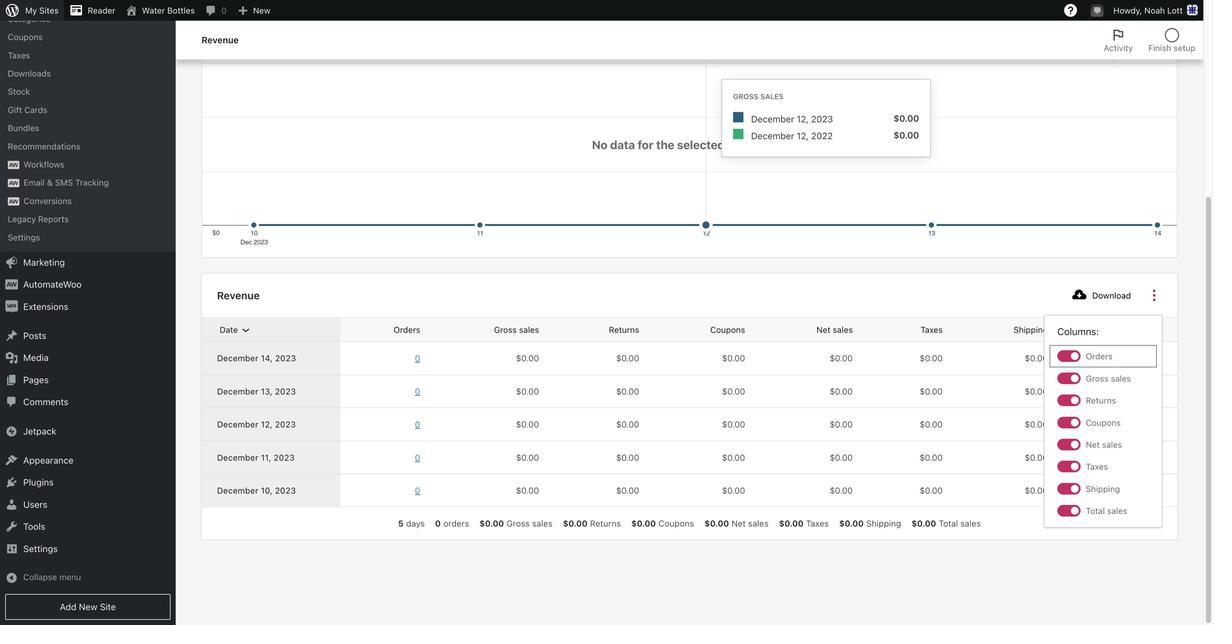 Task type: vqa. For each thing, say whether or not it's contained in the screenshot.
0 associated with December 12, 2023
yes



Task type: locate. For each thing, give the bounding box(es) containing it.
collapse menu
[[23, 572, 81, 582]]

2 vertical spatial automatewoo element
[[8, 197, 19, 206]]

4 december from the top
[[217, 453, 259, 462]]

2 horizontal spatial total
[[1121, 325, 1140, 335]]

add
[[60, 602, 76, 613]]

total
[[1121, 325, 1140, 335], [1086, 506, 1105, 516], [939, 519, 958, 529]]

automatewoo element for email & sms tracking
[[8, 179, 19, 187]]

december left 11,
[[217, 453, 259, 462]]

december left 13,
[[217, 387, 259, 396]]

gross inside the columns: menu
[[1086, 374, 1109, 383]]

setup
[[1174, 43, 1196, 53]]

automatewoo element inside conversions link
[[8, 197, 19, 206]]

1 vertical spatial new
[[79, 602, 98, 613]]

taxes
[[8, 50, 30, 60], [921, 325, 943, 335], [1086, 462, 1108, 472], [806, 519, 829, 529]]

0 link for december 14, 2023
[[356, 353, 420, 364]]

total sales
[[1121, 325, 1162, 335], [1086, 506, 1128, 516]]

december 11, 2023
[[217, 453, 295, 462]]

returns inside returns button
[[609, 325, 639, 335]]

collapse menu button
[[0, 567, 176, 589]]

0 horizontal spatial net sales
[[817, 325, 853, 335]]

shipping
[[1014, 325, 1048, 335], [1086, 484, 1120, 494], [867, 519, 902, 529]]

0 horizontal spatial total
[[939, 519, 958, 529]]

2023 for december 10, 2023
[[275, 486, 296, 496]]

categories
[[8, 14, 50, 24]]

gross sales button
[[461, 318, 555, 342]]

comments
[[23, 397, 68, 407]]

collapse
[[23, 572, 57, 582]]

toolbar navigation
[[0, 0, 1204, 23]]

1 vertical spatial total sales
[[1086, 506, 1128, 516]]

0 inside section
[[435, 519, 441, 529]]

0 vertical spatial total
[[1121, 325, 1140, 335]]

activity
[[1104, 43, 1133, 53]]

orders inside the columns: menu
[[1086, 352, 1113, 361]]

orders
[[444, 519, 469, 529]]

0 vertical spatial shipping
[[1014, 325, 1048, 335]]

sms
[[55, 178, 73, 187]]

legacy
[[8, 214, 36, 224]]

1 horizontal spatial net sales
[[1086, 440, 1123, 450]]

taxes inside button
[[921, 325, 943, 335]]

0 link for december 10, 2023
[[356, 485, 420, 497]]

menu bar
[[1115, 35, 1177, 58]]

december 13, 2023
[[217, 387, 296, 396]]

december left 12,
[[217, 420, 259, 429]]

automatewoo element inside "workflows" link
[[8, 161, 19, 169]]

pages link
[[0, 369, 176, 391]]

0 horizontal spatial orders
[[394, 325, 420, 335]]

water bottles
[[142, 5, 195, 15]]

gross
[[218, 40, 248, 53], [494, 325, 517, 335], [1086, 374, 1109, 383], [507, 519, 530, 529]]

net
[[817, 325, 831, 335], [1086, 440, 1100, 450], [732, 519, 746, 529]]

0 vertical spatial orders
[[394, 325, 420, 335]]

jetpack link
[[0, 421, 176, 443]]

columns: menu
[[1050, 321, 1157, 522]]

posts
[[23, 331, 46, 341]]

taxes link
[[0, 46, 176, 64]]

2 horizontal spatial net
[[1086, 440, 1100, 450]]

1 horizontal spatial shipping
[[1014, 325, 1048, 335]]

1 horizontal spatial net
[[817, 325, 831, 335]]

my
[[25, 5, 37, 15]]

2 vertical spatial shipping
[[867, 519, 902, 529]]

december for december 14, 2023
[[217, 354, 259, 363]]

total sales inside the columns: menu
[[1086, 506, 1128, 516]]

automatewoo element inside email & sms tracking link
[[8, 179, 19, 187]]

None checkbox
[[505, 30, 724, 62]]

lott
[[1168, 5, 1183, 15]]

marketing link
[[0, 252, 176, 274]]

sites
[[39, 5, 59, 15]]

0 horizontal spatial net
[[732, 519, 746, 529]]

automatewoo element
[[8, 161, 19, 169], [8, 179, 19, 187], [8, 197, 19, 206]]

1 vertical spatial settings
[[23, 544, 58, 554]]

december 12, 2023
[[217, 420, 296, 429]]

2023 right 12,
[[275, 420, 296, 429]]

2023
[[275, 354, 296, 363], [275, 387, 296, 396], [275, 420, 296, 429], [274, 453, 295, 462], [275, 486, 296, 496]]

5 december from the top
[[217, 486, 259, 496]]

1 vertical spatial gross sales
[[494, 325, 539, 335]]

0 vertical spatial net sales
[[817, 325, 853, 335]]

menu
[[59, 572, 81, 582]]

0 link
[[200, 0, 232, 21], [356, 353, 420, 364], [356, 386, 420, 397], [356, 419, 420, 431], [356, 452, 420, 464], [356, 485, 420, 497]]

2023 for december 13, 2023
[[275, 387, 296, 396]]

13,
[[261, 387, 273, 396]]

pages
[[23, 375, 49, 385]]

appearance link
[[0, 450, 176, 472]]

2 december from the top
[[217, 387, 259, 396]]

1 vertical spatial returns
[[1086, 396, 1117, 406]]

settings link up collapse menu dropdown button
[[0, 538, 176, 560]]

2 vertical spatial net
[[732, 519, 746, 529]]

3 december from the top
[[217, 420, 259, 429]]

2023 for december 12, 2023
[[275, 420, 296, 429]]

2 vertical spatial total
[[939, 519, 958, 529]]

net inside button
[[817, 325, 831, 335]]

1 vertical spatial settings link
[[0, 538, 176, 560]]

2 horizontal spatial gross sales
[[1086, 374, 1131, 383]]

2 automatewoo element from the top
[[8, 179, 19, 187]]

0
[[221, 5, 227, 15], [415, 354, 420, 363], [415, 387, 420, 396], [415, 420, 420, 429], [415, 453, 420, 462], [415, 486, 420, 496], [435, 519, 441, 529]]

0 inside the toolbar navigation
[[221, 5, 227, 15]]

bundles link
[[0, 119, 176, 137]]

3 automatewoo element from the top
[[8, 197, 19, 206]]

revenue down new link
[[202, 35, 239, 45]]

finish setup
[[1149, 43, 1196, 53]]

settings down tools
[[23, 544, 58, 554]]

1 december from the top
[[217, 354, 259, 363]]

1 horizontal spatial new
[[253, 5, 271, 15]]

conversions link
[[0, 192, 176, 210]]

extensions link
[[0, 296, 176, 318]]

appearance
[[23, 455, 74, 466]]

1 horizontal spatial orders
[[1086, 352, 1113, 361]]

tools link
[[0, 516, 176, 538]]

0 for december 14, 2023
[[415, 354, 420, 363]]

2 horizontal spatial shipping
[[1086, 484, 1120, 494]]

settings link up marketing "link"
[[0, 228, 176, 246]]

2023 right 11,
[[274, 453, 295, 462]]

orders
[[394, 325, 420, 335], [1086, 352, 1113, 361]]

0 orders
[[435, 519, 469, 529]]

gift cards
[[8, 105, 47, 115]]

settings down legacy
[[8, 232, 40, 242]]

settings link
[[0, 228, 176, 246], [0, 538, 176, 560]]

2023 right 14,
[[275, 354, 296, 363]]

extensions
[[23, 301, 68, 312]]

taxes inside the columns: menu
[[1086, 462, 1108, 472]]

howdy, noah lott
[[1114, 5, 1183, 15]]

days
[[406, 519, 425, 529]]

revenue up date button
[[217, 290, 260, 302]]

$0.00 coupons
[[632, 519, 694, 529]]

automatewoo element for conversions
[[8, 197, 19, 206]]

coupons button
[[677, 318, 761, 342]]

2023 right 13,
[[275, 387, 296, 396]]

recommendations link
[[0, 137, 176, 155]]

2023 for december 14, 2023
[[275, 354, 296, 363]]

12,
[[261, 420, 273, 429]]

0 vertical spatial automatewoo element
[[8, 161, 19, 169]]

december left 10,
[[217, 486, 259, 496]]

water
[[142, 5, 165, 15]]

net sales inside the columns: menu
[[1086, 440, 1123, 450]]

0 vertical spatial new
[[253, 5, 271, 15]]

1 vertical spatial net
[[1086, 440, 1100, 450]]

line chart image
[[1126, 39, 1141, 54]]

gift cards link
[[0, 101, 176, 119]]

1 horizontal spatial total
[[1086, 506, 1105, 516]]

2 vertical spatial gross sales
[[1086, 374, 1131, 383]]

section
[[393, 518, 986, 530]]

automatewoo element for workflows
[[8, 161, 19, 169]]

december for december 11, 2023
[[217, 453, 259, 462]]

total inside the columns: menu
[[1086, 506, 1105, 516]]

0 vertical spatial gross sales
[[218, 40, 277, 53]]

settings
[[8, 232, 40, 242], [23, 544, 58, 554]]

1 vertical spatial net sales
[[1086, 440, 1123, 450]]

0 horizontal spatial new
[[79, 602, 98, 613]]

gross sales inside button
[[494, 325, 539, 335]]

0 vertical spatial net
[[817, 325, 831, 335]]

stock
[[8, 87, 30, 96]]

0 vertical spatial returns
[[609, 325, 639, 335]]

returns inside the columns: menu
[[1086, 396, 1117, 406]]

1 vertical spatial orders
[[1086, 352, 1113, 361]]

marketing
[[23, 257, 65, 268]]

automatewoo element left workflows
[[8, 161, 19, 169]]

1 automatewoo element from the top
[[8, 161, 19, 169]]

1 vertical spatial shipping
[[1086, 484, 1120, 494]]

shipping inside button
[[1014, 325, 1048, 335]]

section containing 5
[[393, 518, 986, 530]]

reader
[[88, 5, 115, 15]]

1 horizontal spatial gross sales
[[494, 325, 539, 335]]

0 vertical spatial total sales
[[1121, 325, 1162, 335]]

total inside total sales button
[[1121, 325, 1140, 335]]

$0.00 gross sales
[[480, 519, 553, 529]]

gross sales
[[218, 40, 277, 53], [494, 325, 539, 335], [1086, 374, 1131, 383]]

gross inside section
[[507, 519, 530, 529]]

tab list
[[1096, 21, 1204, 59]]

2023 right 10,
[[275, 486, 296, 496]]

1 vertical spatial total
[[1086, 506, 1105, 516]]

gross sales inside the columns: menu
[[1086, 374, 1131, 383]]

None checkbox
[[287, 30, 505, 62]]

1 vertical spatial automatewoo element
[[8, 179, 19, 187]]

automatewoo element up legacy
[[8, 197, 19, 206]]

coupons inside button
[[710, 325, 745, 335]]

email & sms tracking
[[24, 178, 109, 187]]

returns
[[609, 325, 639, 335], [1086, 396, 1117, 406], [590, 519, 621, 529]]

december down date button
[[217, 354, 259, 363]]

december
[[217, 354, 259, 363], [217, 387, 259, 396], [217, 420, 259, 429], [217, 453, 259, 462], [217, 486, 259, 496]]

automatewoo element left email
[[8, 179, 19, 187]]

0 vertical spatial settings link
[[0, 228, 176, 246]]

new
[[253, 5, 271, 15], [79, 602, 98, 613]]

0 for december 10, 2023
[[415, 486, 420, 496]]



Task type: describe. For each thing, give the bounding box(es) containing it.
my sites link
[[0, 0, 64, 21]]

1 settings link from the top
[[0, 228, 176, 246]]

&
[[47, 178, 53, 187]]

gross inside gross sales button
[[494, 325, 517, 335]]

categories link
[[0, 10, 176, 28]]

conversions
[[24, 196, 72, 206]]

workflows
[[24, 160, 64, 169]]

bundles
[[8, 123, 39, 133]]

howdy,
[[1114, 5, 1142, 15]]

$0.00 net sales
[[705, 519, 769, 529]]

gift
[[8, 105, 22, 115]]

total sales button
[[1087, 318, 1178, 342]]

workflows link
[[0, 155, 176, 174]]

net sales inside button
[[817, 325, 853, 335]]

activity button
[[1096, 21, 1141, 59]]

users link
[[0, 494, 176, 516]]

december for december 10, 2023
[[217, 486, 259, 496]]

tools
[[23, 522, 45, 532]]

$0.00 shipping
[[839, 519, 902, 529]]

0 horizontal spatial gross sales
[[218, 40, 277, 53]]

bar chart image
[[1151, 39, 1167, 54]]

bottles
[[167, 5, 195, 15]]

net sales button
[[783, 318, 869, 342]]

reports
[[38, 214, 69, 224]]

add new site
[[60, 602, 116, 613]]

downloads
[[8, 68, 51, 78]]

1 vertical spatial revenue
[[217, 290, 260, 302]]

orders inside button
[[394, 325, 420, 335]]

new link
[[232, 0, 276, 21]]

$0.00 returns
[[563, 519, 621, 529]]

jetpack
[[23, 426, 56, 437]]

plugins link
[[0, 472, 176, 494]]

2 settings link from the top
[[0, 538, 176, 560]]

reader link
[[64, 0, 121, 21]]

add new site link
[[5, 594, 171, 620]]

download
[[1093, 291, 1131, 301]]

december 14, 2023
[[217, 354, 296, 363]]

returns button
[[576, 318, 655, 342]]

water bottles link
[[121, 0, 200, 21]]

media
[[23, 353, 49, 363]]

0 for december 13, 2023
[[415, 387, 420, 396]]

new inside add new site 'link'
[[79, 602, 98, 613]]

date button
[[212, 318, 261, 342]]

2 vertical spatial returns
[[590, 519, 621, 529]]

shipping button
[[980, 318, 1064, 342]]

0 horizontal spatial shipping
[[867, 519, 902, 529]]

email & sms tracking link
[[0, 174, 176, 192]]

14,
[[261, 354, 273, 363]]

plugins
[[23, 477, 54, 488]]

0 link for december 11, 2023
[[356, 452, 420, 464]]

finish setup button
[[1141, 21, 1204, 59]]

performance indicators menu
[[202, 0, 1178, 30]]

columns:
[[1058, 326, 1099, 337]]

0 for december 12, 2023
[[415, 420, 420, 429]]

2023 for december 11, 2023
[[274, 453, 295, 462]]

0 vertical spatial revenue
[[202, 35, 239, 45]]

december 10, 2023
[[217, 486, 296, 496]]

5
[[398, 519, 404, 529]]

tracking
[[75, 178, 109, 187]]

net inside the columns: menu
[[1086, 440, 1100, 450]]

coupons link
[[0, 28, 176, 46]]

11,
[[261, 453, 271, 462]]

10,
[[261, 486, 273, 496]]

new inside new link
[[253, 5, 271, 15]]

0 for december 11, 2023
[[415, 453, 420, 462]]

total sales inside button
[[1121, 325, 1162, 335]]

$0.00 total sales
[[912, 519, 981, 529]]

$0.00 taxes
[[779, 519, 829, 529]]

recommendations
[[8, 141, 80, 151]]

posts link
[[0, 325, 176, 347]]

stock link
[[0, 83, 176, 101]]

choose which values to display image
[[1147, 288, 1162, 303]]

taxes button
[[887, 318, 959, 342]]

download button
[[1064, 284, 1139, 307]]

notification image
[[1092, 5, 1103, 15]]

coupons inside section
[[659, 519, 694, 529]]

shipping inside the columns: menu
[[1086, 484, 1120, 494]]

legacy reports
[[8, 214, 69, 224]]

total inside section
[[939, 519, 958, 529]]

email
[[24, 178, 45, 187]]

downloads link
[[0, 64, 176, 83]]

cards
[[24, 105, 47, 115]]

orders button
[[360, 318, 436, 342]]

0 link for december 12, 2023
[[356, 419, 420, 431]]

december for december 12, 2023
[[217, 420, 259, 429]]

my sites
[[25, 5, 59, 15]]

site
[[100, 602, 116, 613]]

tab list containing activity
[[1096, 21, 1204, 59]]

users
[[23, 499, 47, 510]]

coupons inside the columns: menu
[[1086, 418, 1121, 428]]

0 vertical spatial settings
[[8, 232, 40, 242]]

comments link
[[0, 391, 176, 413]]

date
[[220, 325, 238, 335]]

december for december 13, 2023
[[217, 387, 259, 396]]

legacy reports link
[[0, 210, 176, 228]]

0 link for december 13, 2023
[[356, 386, 420, 397]]



